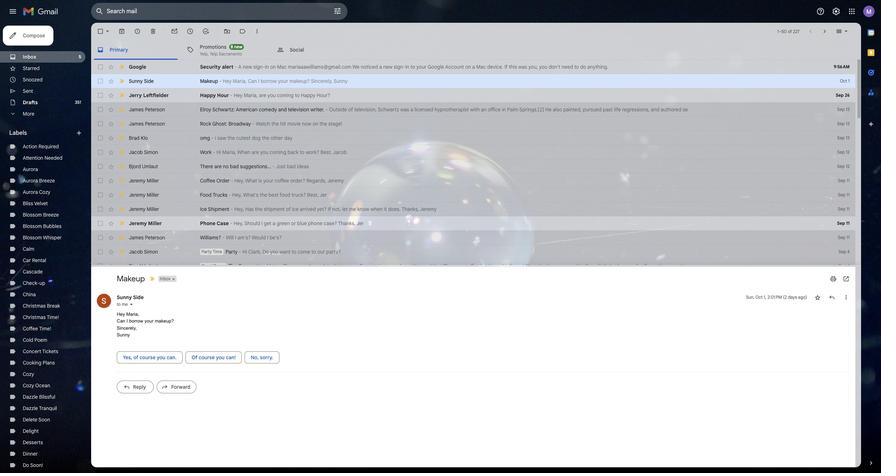 Task type: describe. For each thing, give the bounding box(es) containing it.
you left can!
[[216, 355, 225, 361]]

(2
[[783, 295, 787, 300]]

0 vertical spatial best,
[[321, 149, 332, 156]]

happy hour - hey maria, are you coming to happy hour?
[[200, 92, 330, 99]]

jeremy for coffee order - hey, what is your coffee order? regards, jeremy
[[129, 178, 146, 184]]

2 course from the left
[[199, 355, 215, 361]]

aurora for 'aurora' link
[[23, 166, 38, 173]]

sep 11 for blue
[[837, 221, 850, 226]]

social tab
[[271, 40, 361, 60]]

archive image
[[118, 28, 125, 35]]

11 for blue
[[847, 221, 850, 226]]

case
[[217, 220, 229, 227]]

dazzle for dazzle blissful
[[23, 394, 38, 401]]

search mail image
[[93, 5, 106, 18]]

13 for stage!
[[846, 121, 850, 126]]

more image
[[254, 28, 261, 35]]

- left the i
[[211, 135, 214, 141]]

15 row from the top
[[91, 259, 856, 274]]

ordeal
[[534, 263, 548, 270]]

14 row from the top
[[91, 245, 856, 259]]

maria, inside hey maria, can i borrow your makeup? sincerely, sunny
[[126, 312, 139, 317]]

0 horizontal spatial this
[[412, 263, 421, 270]]

cascade
[[23, 269, 43, 275]]

maria, up american
[[244, 92, 258, 99]]

sep for hey, what's the best food truck? best, jer
[[838, 192, 846, 198]]

it
[[604, 263, 607, 270]]

desserts
[[23, 440, 43, 446]]

rock
[[200, 121, 211, 127]]

3 sep 13 from the top
[[838, 135, 850, 141]]

calm link
[[23, 246, 34, 253]]

a right noticed
[[379, 64, 382, 70]]

primary
[[110, 46, 128, 53]]

blossom for blossom breeze
[[23, 212, 42, 218]]

a left licensed
[[411, 106, 413, 113]]

oct inside row
[[840, 78, 847, 84]]

the right has
[[255, 206, 263, 213]]

food trucks - hey, what's the best food truck? best, jer
[[200, 192, 327, 198]]

jacob simon for sep 12
[[129, 149, 158, 156]]

yelp,
[[200, 51, 209, 56]]

velvet
[[34, 201, 48, 207]]

jeremy miller for phone case
[[129, 220, 162, 227]]

the left best
[[260, 192, 267, 198]]

can inside hey maria, can i borrow your makeup? sincerely, sunny
[[117, 319, 125, 324]]

hey inside hey maria, can i borrow your makeup? sincerely, sunny
[[117, 312, 125, 317]]

0 vertical spatial sincerely,
[[311, 78, 333, 84]]

inbox button
[[159, 276, 171, 282]]

- down clark, on the bottom of page
[[253, 263, 255, 270]]

0 horizontal spatial was
[[401, 106, 409, 113]]

1 bad from the left
[[230, 163, 239, 170]]

0 horizontal spatial side
[[133, 294, 144, 301]]

can.
[[167, 355, 177, 361]]

- left a
[[235, 64, 237, 70]]

labels navigation
[[0, 23, 91, 474]]

i
[[215, 135, 216, 141]]

9:56 am
[[834, 64, 850, 69]]

case?
[[324, 220, 337, 227]]

advanced search options image
[[331, 4, 345, 18]]

2 horizontal spatial in
[[502, 106, 506, 113]]

not starred image
[[815, 294, 822, 301]]

aurora cozy link
[[23, 189, 50, 196]]

1 vertical spatial me
[[339, 263, 346, 270]]

brad
[[129, 135, 140, 141]]

stage!
[[329, 121, 342, 127]]

hey left mateo,
[[257, 263, 265, 270]]

green
[[277, 220, 290, 227]]

hey right hour
[[234, 92, 243, 99]]

bliss
[[23, 201, 33, 207]]

- right writer.
[[326, 106, 328, 113]]

williams? - will i am's? would i be's?
[[200, 235, 282, 241]]

you right you,
[[539, 64, 548, 70]]

other
[[271, 135, 283, 141]]

starred
[[23, 65, 40, 72]]

best
[[269, 192, 279, 198]]

1 horizontal spatial party
[[226, 249, 238, 255]]

showed,
[[307, 263, 326, 270]]

delete soon
[[23, 417, 50, 423]]

2 sign- from the left
[[394, 64, 406, 70]]

there
[[200, 163, 213, 170]]

- left will on the left of the page
[[222, 235, 225, 241]]

disgust
[[508, 263, 525, 270]]

oct 1
[[840, 78, 850, 84]]

floor,
[[644, 263, 656, 270]]

3 13 from the top
[[846, 135, 850, 141]]

1 happy from the left
[[200, 92, 216, 99]]

the right the "dog"
[[262, 135, 270, 141]]

james for elroy schwartz: american comedy and television writer. - outside of television, schwartz was a licensed hypnotherapist with an office in palm springs.[2] he also painted, pursued past life regressions, and authored se
[[129, 106, 144, 113]]

1 sign- from the left
[[253, 64, 265, 70]]

row containing sunny side
[[91, 74, 856, 88]]

time! for coffee time!
[[39, 326, 51, 332]]

miller for food
[[147, 192, 159, 198]]

car rental
[[23, 258, 46, 264]]

coffee order - hey, what is your coffee order? regards, jeremy
[[200, 178, 344, 184]]

i up 'happy hour - hey maria, are you coming to happy hour?'
[[258, 78, 260, 84]]

sep for hey, has the shipment of ice arrived yet? if not, let me know when it does. thanks, jeremy
[[838, 207, 846, 212]]

james peterson for rock ghost: broadway
[[129, 121, 165, 127]]

delete image
[[150, 28, 157, 35]]

0 vertical spatial makeup?
[[290, 78, 310, 84]]

sep for watch the hit movie now on the stage!
[[838, 121, 845, 126]]

poem
[[34, 337, 47, 344]]

a right the "get"
[[273, 220, 276, 227]]

blossom whisper link
[[23, 235, 62, 241]]

you left the want
[[270, 249, 278, 255]]

0 vertical spatial side
[[144, 78, 154, 84]]

day
[[284, 135, 293, 141]]

yes,
[[123, 355, 132, 361]]

227
[[793, 29, 800, 34]]

cozy for cozy link
[[23, 371, 34, 378]]

blue
[[297, 220, 307, 227]]

- left just
[[273, 163, 275, 170]]

sunny up the jerry at the top
[[129, 78, 143, 84]]

2 google from the left
[[428, 64, 444, 70]]

coming for back
[[270, 149, 286, 156]]

- right work
[[213, 149, 215, 156]]

snoozed
[[23, 77, 43, 83]]

cold
[[23, 337, 33, 344]]

you down the "dog"
[[260, 149, 269, 156]]

movie
[[287, 121, 301, 127]]

simon for sep 12
[[144, 149, 158, 156]]

social
[[290, 46, 304, 53]]

0 horizontal spatial on
[[270, 64, 276, 70]]

sincerely, inside hey maria, can i borrow your makeup? sincerely, sunny
[[117, 326, 137, 331]]

party?
[[326, 249, 341, 255]]

2 bad from the left
[[287, 163, 296, 170]]

dinner link
[[23, 451, 38, 458]]

drafts
[[23, 99, 38, 106]]

1 horizontal spatial was
[[519, 64, 527, 70]]

of left 'ice'
[[286, 206, 291, 213]]

1 horizontal spatial if
[[505, 64, 508, 70]]

sacramento
[[219, 51, 242, 56]]

2 horizontal spatial on
[[465, 64, 471, 70]]

jacob for sep 4
[[129, 249, 143, 255]]

do soon!
[[23, 463, 43, 469]]

of course you can! button
[[186, 352, 242, 364]]

cascade link
[[23, 269, 43, 275]]

peterson for rock
[[145, 121, 165, 127]]

of inside yes, of course you can. button
[[133, 355, 138, 361]]

1 horizontal spatial this
[[509, 64, 517, 70]]

yes, of course you can.
[[123, 355, 177, 361]]

klo
[[141, 135, 148, 141]]

a right account
[[472, 64, 475, 70]]

Not starred checkbox
[[815, 294, 822, 301]]

1 vertical spatial hi
[[243, 249, 247, 255]]

1 horizontal spatial on
[[313, 121, 318, 127]]

sunny up to me
[[117, 294, 132, 301]]

blossom bubbles
[[23, 223, 62, 230]]

sep for hey, what is your coffee order? regards, jeremy
[[838, 178, 846, 183]]

delight
[[23, 428, 39, 435]]

row containing jerry leftfielder
[[91, 88, 856, 103]]

borrow inside hey maria, can i borrow your makeup? sincerely, sunny
[[129, 319, 143, 324]]

time
[[213, 249, 222, 255]]

dazzle blissful link
[[23, 394, 55, 401]]

- right trucks on the top left of the page
[[229, 192, 231, 198]]

are left done,
[[390, 263, 397, 270]]

dazzle tranquil link
[[23, 406, 57, 412]]

aurora for aurora cozy
[[23, 189, 38, 196]]

3 the from the left
[[444, 263, 452, 270]]

can!
[[226, 355, 236, 361]]

1,
[[764, 295, 767, 300]]

5 row from the top
[[91, 117, 856, 131]]

of right the outside
[[348, 106, 353, 113]]

8
[[231, 44, 233, 49]]

1 horizontal spatial in
[[406, 64, 410, 70]]

1 umlaut from the top
[[142, 163, 158, 170]]

you left can.
[[157, 355, 165, 361]]

4 for hi clark, do you want to come to our party?
[[848, 249, 850, 255]]

is
[[259, 178, 262, 184]]

26
[[845, 93, 850, 98]]

calm
[[23, 246, 34, 253]]

regressions,
[[622, 106, 650, 113]]

come
[[298, 249, 310, 255]]

do soon! link
[[23, 463, 43, 469]]

cozy ocean
[[23, 383, 50, 389]]

1 vertical spatial if
[[328, 206, 331, 213]]

1 horizontal spatial 1
[[849, 78, 850, 84]]

jacob simon for sep 4
[[129, 249, 158, 255]]

just
[[276, 163, 286, 170]]

13 for schwartz
[[846, 107, 850, 112]]

1 horizontal spatial omen
[[238, 263, 252, 270]]

jeremy miller for ice shipment
[[129, 206, 159, 213]]

peterson for williams?
[[145, 235, 165, 241]]

television
[[288, 106, 309, 113]]

good
[[202, 264, 212, 269]]

- down williams? - will i am's? would i be's?
[[239, 249, 241, 255]]

sunny inside hey maria, can i borrow your makeup? sincerely, sunny
[[117, 333, 130, 338]]

anything.
[[588, 64, 609, 70]]

- left watch
[[252, 121, 255, 127]]

of course you can!
[[192, 355, 236, 361]]

1 vertical spatial jer
[[357, 220, 364, 227]]

aurora cozy
[[23, 189, 50, 196]]

dog
[[252, 135, 261, 141]]

truck?
[[292, 192, 306, 198]]

0 horizontal spatial in
[[265, 64, 269, 70]]

0 horizontal spatial thanks,
[[338, 220, 356, 227]]

am's?
[[238, 235, 251, 241]]

days
[[788, 295, 797, 300]]

writer.
[[311, 106, 325, 113]]

sep for hey maria, are you coming to happy hour?
[[836, 93, 844, 98]]

trucks
[[213, 192, 228, 198]]

11 for yet?
[[847, 207, 850, 212]]

omen inside 'good omen the omen - hey mateo, the omen showed, took me away preparations are done, this can't last the mere reflection brought disgust no ordeal to conquer, this firm slit it sheds upon the floor, dripping into a'
[[213, 264, 225, 269]]

peterson for elroy
[[145, 106, 165, 113]]

1 sep 12 from the top
[[838, 150, 850, 155]]

do inside labels navigation
[[23, 463, 29, 469]]

maria, down a
[[233, 78, 247, 84]]

2 bjord umlaut from the top
[[129, 263, 158, 270]]

1 12 from the top
[[846, 150, 850, 155]]

order?
[[290, 178, 305, 184]]

more button
[[0, 108, 85, 120]]

no
[[223, 163, 229, 170]]

you,
[[529, 64, 538, 70]]

show details image
[[129, 303, 134, 307]]

- right case
[[230, 220, 232, 227]]

report spam image
[[134, 28, 141, 35]]

schwartz
[[378, 106, 399, 113]]

- right order
[[231, 178, 233, 184]]

blossom for blossom bubbles
[[23, 223, 42, 230]]

1 vertical spatial sunny side
[[117, 294, 144, 301]]

i right will on the left of the page
[[235, 235, 236, 241]]



Task type: vqa. For each thing, say whether or not it's contained in the screenshot.
minutes
no



Task type: locate. For each thing, give the bounding box(es) containing it.
1 row from the top
[[91, 60, 856, 74]]

8 new
[[231, 44, 243, 49]]

1 vertical spatial bjord
[[129, 263, 141, 270]]

sep 13 for stage!
[[838, 121, 850, 126]]

1 dazzle from the top
[[23, 394, 38, 401]]

what
[[245, 178, 257, 184]]

2 christmas from the top
[[23, 314, 46, 321]]

sign-
[[253, 64, 265, 70], [394, 64, 406, 70]]

hey, left should
[[234, 220, 243, 227]]

aurora down attention
[[23, 166, 38, 173]]

ideas
[[297, 163, 309, 170]]

makeup? inside hey maria, can i borrow your makeup? sincerely, sunny
[[155, 319, 174, 324]]

3 james from the top
[[129, 235, 144, 241]]

1 blossom from the top
[[23, 212, 42, 218]]

older image
[[822, 28, 829, 35]]

coffee for coffee order - hey, what is your coffee order? regards, jeremy
[[200, 178, 215, 184]]

cold poem link
[[23, 337, 47, 344]]

2 james peterson from the top
[[129, 121, 165, 127]]

i left be's?
[[267, 235, 269, 241]]

2 james from the top
[[129, 121, 144, 127]]

1 horizontal spatial jer
[[357, 220, 364, 227]]

1 vertical spatial blossom
[[23, 223, 42, 230]]

10 row from the top
[[91, 188, 856, 202]]

hey, for hey, what is your coffee order? regards, jeremy
[[235, 178, 244, 184]]

1 horizontal spatial side
[[144, 78, 154, 84]]

to me
[[117, 302, 128, 307]]

concert
[[23, 349, 41, 355]]

are right when
[[252, 149, 259, 156]]

bliss velvet
[[23, 201, 48, 207]]

coming down other
[[270, 149, 286, 156]]

1 sep 4 from the top
[[839, 249, 850, 255]]

sep for hey, should i get a green or blue phone case? thanks, jer
[[837, 221, 845, 226]]

3 aurora from the top
[[23, 189, 38, 196]]

let
[[342, 206, 348, 213]]

0 vertical spatial peterson
[[145, 106, 165, 113]]

1 vertical spatial james peterson
[[129, 121, 165, 127]]

1 mac from the left
[[277, 64, 287, 70]]

no
[[526, 263, 533, 270]]

tab list containing promotions
[[91, 40, 862, 60]]

1 4 from the top
[[848, 249, 850, 255]]

1 vertical spatial best,
[[307, 192, 319, 198]]

1 james from the top
[[129, 106, 144, 113]]

aurora down 'aurora' link
[[23, 178, 38, 184]]

check-
[[23, 280, 39, 287]]

omg - i saw the cutest dog the other day
[[200, 135, 293, 141]]

i inside hey maria, can i borrow your makeup? sincerely, sunny
[[127, 319, 128, 324]]

1 vertical spatial umlaut
[[142, 263, 158, 270]]

painted,
[[564, 106, 582, 113]]

1 horizontal spatial coffee
[[200, 178, 215, 184]]

None search field
[[91, 3, 348, 20]]

2 vertical spatial james
[[129, 235, 144, 241]]

are up comedy
[[259, 92, 266, 99]]

work - hi maria, when are you coming back to work? best, jacob
[[200, 149, 347, 156]]

1
[[778, 29, 779, 34], [849, 78, 850, 84]]

2 12 from the top
[[846, 164, 850, 169]]

2 dazzle from the top
[[23, 406, 38, 412]]

1 horizontal spatial inbox
[[160, 276, 171, 282]]

tab list
[[862, 23, 882, 448], [91, 40, 862, 60]]

soon
[[38, 417, 50, 423]]

umlaut
[[142, 163, 158, 170], [142, 263, 158, 270]]

blossom whisper
[[23, 235, 62, 241]]

0 vertical spatial breeze
[[39, 178, 55, 184]]

351
[[75, 100, 81, 105]]

1 vertical spatial simon
[[144, 249, 158, 255]]

firm
[[586, 263, 595, 270]]

mac left device.
[[476, 64, 486, 70]]

2 4 from the top
[[848, 264, 850, 269]]

0 vertical spatial 1
[[778, 29, 779, 34]]

hey, for hey, has the shipment of ice arrived yet? if not, let me know when it does. thanks, jeremy
[[234, 206, 244, 213]]

move to image
[[224, 28, 231, 35]]

sep 11 for jer
[[838, 192, 850, 198]]

of right 50
[[788, 29, 792, 34]]

dripping
[[657, 263, 676, 270]]

- right hour
[[230, 92, 233, 99]]

miller for coffee
[[147, 178, 159, 184]]

breeze
[[39, 178, 55, 184], [43, 212, 59, 218]]

blossom down blossom breeze
[[23, 223, 42, 230]]

sep 4 for hey mateo, the omen showed, took me away preparations are done, this can't last the mere reflection brought disgust no ordeal to conquer, this firm slit it sheds upon the floor, dripping into a
[[839, 264, 850, 269]]

can inside row
[[248, 78, 257, 84]]

also
[[553, 106, 562, 113]]

5
[[79, 54, 81, 59]]

1 simon from the top
[[144, 149, 158, 156]]

time! down break on the bottom of the page
[[47, 314, 59, 321]]

miller for phone
[[148, 220, 162, 227]]

breeze for blossom breeze
[[43, 212, 59, 218]]

coming down the makeup - hey maria, can i borrow your makeup? sincerely, sunny
[[277, 92, 294, 99]]

device.
[[487, 64, 503, 70]]

sheds
[[608, 263, 622, 270]]

0 horizontal spatial makeup?
[[155, 319, 174, 324]]

elroy schwartz: american comedy and television writer. - outside of television, schwartz was a licensed hypnotherapist with an office in palm springs.[2] he also painted, pursued past life regressions, and authored se
[[200, 106, 688, 113]]

the right saw
[[228, 135, 235, 141]]

sunny side inside row
[[129, 78, 154, 84]]

party inside party time party - hi clark, do you want to come to our party?
[[202, 249, 212, 255]]

blossom for blossom whisper
[[23, 235, 42, 241]]

do
[[581, 64, 586, 70]]

2 vertical spatial blossom
[[23, 235, 42, 241]]

sep 11 for yet?
[[838, 207, 850, 212]]

mateo,
[[267, 263, 282, 270]]

hi right work
[[217, 149, 221, 156]]

makeup - hey maria, can i borrow your makeup? sincerely, sunny
[[200, 78, 348, 84]]

0 horizontal spatial borrow
[[129, 319, 143, 324]]

0 vertical spatial simon
[[144, 149, 158, 156]]

party right "time"
[[226, 249, 238, 255]]

hey, for hey, should i get a green or blue phone case? thanks, jer
[[234, 220, 243, 227]]

promotions, 8 new messages, tab
[[181, 40, 271, 60]]

primary tab
[[91, 40, 181, 60]]

1 horizontal spatial oct
[[840, 78, 847, 84]]

need
[[562, 64, 573, 70]]

0 vertical spatial coffee
[[200, 178, 215, 184]]

1 vertical spatial sep 12
[[838, 164, 850, 169]]

sun,
[[746, 295, 755, 300]]

2 vertical spatial peterson
[[145, 235, 165, 241]]

inbox for inbox link
[[23, 54, 36, 60]]

labels heading
[[9, 130, 76, 137]]

0 vertical spatial cozy
[[39, 189, 50, 196]]

back
[[288, 149, 299, 156]]

1 vertical spatial 12
[[846, 164, 850, 169]]

0 vertical spatial sep 4
[[839, 249, 850, 255]]

0 vertical spatial makeup
[[200, 78, 218, 84]]

car
[[23, 258, 31, 264]]

sep 26
[[836, 93, 850, 98]]

a right into
[[687, 263, 690, 270]]

miller for ice
[[147, 206, 159, 213]]

course right yes, at bottom
[[140, 355, 156, 361]]

2 sep 4 from the top
[[839, 264, 850, 269]]

jeremy for food trucks - hey, what's the best food truck? best, jer
[[129, 192, 146, 198]]

1 bjord from the top
[[129, 163, 141, 170]]

0 horizontal spatial bad
[[230, 163, 239, 170]]

your inside hey maria, can i borrow your makeup? sincerely, sunny
[[145, 319, 154, 324]]

the left stage!
[[320, 121, 327, 127]]

oct up sep 26
[[840, 78, 847, 84]]

0 vertical spatial thanks,
[[402, 206, 419, 213]]

don't
[[549, 64, 561, 70]]

1 vertical spatial borrow
[[129, 319, 143, 324]]

0 vertical spatial 12
[[846, 150, 850, 155]]

13
[[846, 107, 850, 112], [846, 121, 850, 126], [846, 135, 850, 141]]

2 peterson from the top
[[145, 121, 165, 127]]

phone
[[200, 220, 216, 227]]

borrow down 'show details' image
[[129, 319, 143, 324]]

sunny side up 'show details' image
[[117, 294, 144, 301]]

maria,
[[233, 78, 247, 84], [244, 92, 258, 99], [222, 149, 236, 156], [126, 312, 139, 317]]

cozy down cooking
[[23, 371, 34, 378]]

sep for i saw the cutest dog the other day
[[838, 135, 845, 141]]

2 13 from the top
[[846, 121, 850, 126]]

makeup
[[200, 78, 218, 84], [117, 274, 145, 284]]

jeremy for ice shipment - hey, has the shipment of ice arrived yet? if not, let me know when it does. thanks, jeremy
[[129, 206, 146, 213]]

jeremy miller for coffee order
[[129, 178, 159, 184]]

when
[[371, 206, 383, 213]]

1 james peterson from the top
[[129, 106, 165, 113]]

1 up 26
[[849, 78, 850, 84]]

0 vertical spatial james
[[129, 106, 144, 113]]

2 horizontal spatial this
[[576, 263, 585, 270]]

do right clark, on the bottom of page
[[263, 249, 269, 255]]

side up 'show details' image
[[133, 294, 144, 301]]

1 vertical spatial time!
[[39, 326, 51, 332]]

row
[[91, 60, 856, 74], [91, 74, 856, 88], [91, 88, 856, 103], [91, 103, 856, 117], [91, 117, 856, 131], [91, 131, 856, 145], [91, 145, 856, 160], [91, 160, 856, 174], [91, 174, 856, 188], [91, 188, 856, 202], [91, 202, 856, 217], [91, 217, 856, 231], [91, 231, 856, 245], [91, 245, 856, 259], [91, 259, 856, 274]]

1 jeremy miller from the top
[[129, 178, 159, 184]]

2 horizontal spatial the
[[444, 263, 452, 270]]

action required
[[23, 144, 59, 150]]

ice
[[200, 206, 207, 213]]

if right device.
[[505, 64, 508, 70]]

0 vertical spatial aurora
[[23, 166, 38, 173]]

1 and from the left
[[278, 106, 287, 113]]

drafts link
[[23, 99, 38, 106]]

7 row from the top
[[91, 145, 856, 160]]

labels
[[9, 130, 27, 137]]

you down the makeup - hey maria, can i borrow your makeup? sincerely, sunny
[[268, 92, 276, 99]]

the left omen
[[283, 263, 292, 270]]

sep for will i am's? would i be's?
[[838, 235, 846, 240]]

coffee inside labels navigation
[[23, 326, 38, 332]]

me left 'show details' image
[[122, 302, 128, 307]]

sincerely, down 'show details' image
[[117, 326, 137, 331]]

coffee up cold
[[23, 326, 38, 332]]

1 christmas from the top
[[23, 303, 46, 310]]

omen right good
[[213, 264, 225, 269]]

this left can't
[[412, 263, 421, 270]]

christmas
[[23, 303, 46, 310], [23, 314, 46, 321]]

0 horizontal spatial hi
[[217, 149, 221, 156]]

12
[[846, 150, 850, 155], [846, 164, 850, 169]]

inbox for the inbox button
[[160, 276, 171, 282]]

attention needed
[[23, 155, 62, 161]]

2 mac from the left
[[476, 64, 486, 70]]

2 row from the top
[[91, 74, 856, 88]]

11 for jer
[[847, 192, 850, 198]]

- up hour
[[219, 78, 222, 84]]

inbox inside button
[[160, 276, 171, 282]]

1 13 from the top
[[846, 107, 850, 112]]

8 row from the top
[[91, 160, 856, 174]]

2 and from the left
[[651, 106, 660, 113]]

the left floor,
[[636, 263, 643, 270]]

i left the "get"
[[262, 220, 263, 227]]

3 blossom from the top
[[23, 235, 42, 241]]

0 vertical spatial if
[[505, 64, 508, 70]]

can up 'happy hour - hey maria, are you coming to happy hour?'
[[248, 78, 257, 84]]

2 sep 12 from the top
[[838, 164, 850, 169]]

2 horizontal spatial me
[[349, 206, 356, 213]]

1 vertical spatial bjord umlaut
[[129, 263, 158, 270]]

0 vertical spatial can
[[248, 78, 257, 84]]

0 vertical spatial bjord
[[129, 163, 141, 170]]

maria, left when
[[222, 149, 236, 156]]

dinner
[[23, 451, 38, 458]]

borrow up 'happy hour - hey maria, are you coming to happy hour?'
[[261, 78, 277, 84]]

hi left clark, on the bottom of page
[[243, 249, 247, 255]]

0 horizontal spatial mac
[[277, 64, 287, 70]]

support image
[[817, 7, 825, 16]]

gmail image
[[23, 4, 62, 19]]

was right schwartz
[[401, 106, 409, 113]]

0 horizontal spatial happy
[[200, 92, 216, 99]]

time! up "poem"
[[39, 326, 51, 332]]

christmas up coffee time!
[[23, 314, 46, 321]]

0 horizontal spatial 1
[[778, 29, 779, 34]]

1 horizontal spatial mac
[[476, 64, 486, 70]]

do left soon!
[[23, 463, 29, 469]]

are left no
[[215, 163, 222, 170]]

omg
[[200, 135, 210, 141]]

jeremy
[[129, 178, 146, 184], [327, 178, 344, 184], [129, 192, 146, 198], [129, 206, 146, 213], [420, 206, 437, 213], [129, 220, 147, 227]]

1 peterson from the top
[[145, 106, 165, 113]]

new right a
[[243, 64, 252, 70]]

sunny side up the jerry at the top
[[129, 78, 154, 84]]

0 vertical spatial inbox
[[23, 54, 36, 60]]

no,
[[251, 355, 259, 361]]

best, right work?
[[321, 149, 332, 156]]

on up the makeup - hey maria, can i borrow your makeup? sincerely, sunny
[[270, 64, 276, 70]]

9 row from the top
[[91, 174, 856, 188]]

0 horizontal spatial google
[[129, 64, 146, 70]]

11
[[847, 178, 850, 183], [847, 192, 850, 198], [847, 207, 850, 212], [847, 221, 850, 226], [847, 235, 850, 240]]

13 row from the top
[[91, 231, 856, 245]]

was left you,
[[519, 64, 527, 70]]

and up hit
[[278, 106, 287, 113]]

0 horizontal spatial if
[[328, 206, 331, 213]]

life
[[614, 106, 621, 113]]

google left account
[[428, 64, 444, 70]]

hey, left "what"
[[235, 178, 244, 184]]

china
[[23, 292, 36, 298]]

broadway
[[229, 121, 251, 127]]

makeup for makeup - hey maria, can i borrow your makeup? sincerely, sunny
[[200, 78, 218, 84]]

cozy up velvet
[[39, 189, 50, 196]]

0 horizontal spatial party
[[202, 249, 212, 255]]

4 row from the top
[[91, 103, 856, 117]]

1 vertical spatial coming
[[270, 149, 286, 156]]

0 vertical spatial jacob simon
[[129, 149, 158, 156]]

0 vertical spatial jer
[[320, 192, 327, 198]]

1 the from the left
[[229, 263, 237, 270]]

james
[[129, 106, 144, 113], [129, 121, 144, 127], [129, 235, 144, 241]]

action
[[23, 144, 37, 150]]

simon for sep 4
[[144, 249, 158, 255]]

2 the from the left
[[283, 263, 292, 270]]

hypnotherapist
[[435, 106, 469, 113]]

dazzle for dazzle tranquil
[[23, 406, 38, 412]]

on right account
[[465, 64, 471, 70]]

1 horizontal spatial can
[[248, 78, 257, 84]]

coffee
[[275, 178, 289, 184]]

1 vertical spatial jacob simon
[[129, 249, 158, 255]]

hey, left has
[[234, 206, 244, 213]]

do inside makeup main content
[[263, 249, 269, 255]]

conquer,
[[555, 263, 575, 270]]

-
[[235, 64, 237, 70], [219, 78, 222, 84], [230, 92, 233, 99], [326, 106, 328, 113], [252, 121, 255, 127], [211, 135, 214, 141], [213, 149, 215, 156], [273, 163, 275, 170], [231, 178, 233, 184], [229, 192, 231, 198], [231, 206, 233, 213], [230, 220, 232, 227], [222, 235, 225, 241], [239, 249, 241, 255], [253, 263, 255, 270]]

maria, down 'show details' image
[[126, 312, 139, 317]]

sep 4 for hi clark, do you want to come to our party?
[[839, 249, 850, 255]]

1 horizontal spatial new
[[243, 64, 252, 70]]

0 horizontal spatial do
[[23, 463, 29, 469]]

0 horizontal spatial coffee
[[23, 326, 38, 332]]

aurora link
[[23, 166, 38, 173]]

cozy for cozy ocean
[[23, 383, 34, 389]]

0 horizontal spatial can
[[117, 319, 125, 324]]

1 vertical spatial do
[[23, 463, 29, 469]]

jeremy miller for food trucks
[[129, 192, 159, 198]]

0 vertical spatial borrow
[[261, 78, 277, 84]]

0 horizontal spatial jer
[[320, 192, 327, 198]]

3 peterson from the top
[[145, 235, 165, 241]]

makeup for makeup
[[117, 274, 145, 284]]

compose button
[[3, 26, 54, 46]]

0 horizontal spatial and
[[278, 106, 287, 113]]

jeremy for phone case - hey, should i get a green or blue phone case? thanks, jer
[[129, 220, 147, 227]]

1 horizontal spatial google
[[428, 64, 444, 70]]

jacob for sep 12
[[129, 149, 143, 156]]

snooze image
[[187, 28, 194, 35]]

hey down alert
[[223, 78, 232, 84]]

comedy
[[259, 106, 277, 113]]

1 bjord umlaut from the top
[[129, 163, 158, 170]]

1 vertical spatial makeup?
[[155, 319, 174, 324]]

sep for hi maria, when are you coming back to work? best, jacob
[[838, 150, 845, 155]]

hey down to me
[[117, 312, 125, 317]]

of right yes, at bottom
[[133, 355, 138, 361]]

1 jacob simon from the top
[[129, 149, 158, 156]]

bad
[[230, 163, 239, 170], [287, 163, 296, 170]]

christmas time!
[[23, 314, 59, 321]]

brad klo
[[129, 135, 148, 141]]

james for rock ghost: broadway - watch the hit movie now on the stage!
[[129, 121, 144, 127]]

labels image
[[239, 28, 246, 35]]

1 left 50
[[778, 29, 779, 34]]

blossom
[[23, 212, 42, 218], [23, 223, 42, 230], [23, 235, 42, 241]]

main menu image
[[9, 7, 17, 16]]

0 horizontal spatial makeup
[[117, 274, 145, 284]]

thanks, right does.
[[402, 206, 419, 213]]

blossom down bliss velvet link at the top left of page
[[23, 212, 42, 218]]

google
[[129, 64, 146, 70], [428, 64, 444, 70]]

3 jeremy miller from the top
[[129, 206, 159, 213]]

2 sep 13 from the top
[[838, 121, 850, 126]]

desserts link
[[23, 440, 43, 446]]

if left the not,
[[328, 206, 331, 213]]

me right took
[[339, 263, 346, 270]]

palm
[[507, 106, 518, 113]]

aurora up bliss
[[23, 189, 38, 196]]

6 row from the top
[[91, 131, 856, 145]]

0 horizontal spatial me
[[122, 302, 128, 307]]

add to tasks image
[[202, 28, 209, 35]]

breeze for aurora breeze
[[39, 178, 55, 184]]

inbox inside labels navigation
[[23, 54, 36, 60]]

needed
[[45, 155, 62, 161]]

and left authored
[[651, 106, 660, 113]]

peterson
[[145, 106, 165, 113], [145, 121, 165, 127], [145, 235, 165, 241]]

1 vertical spatial thanks,
[[338, 220, 356, 227]]

0 horizontal spatial oct
[[756, 295, 763, 300]]

1 horizontal spatial borrow
[[261, 78, 277, 84]]

0 vertical spatial me
[[349, 206, 356, 213]]

dazzle down cozy ocean
[[23, 394, 38, 401]]

3 james peterson from the top
[[129, 235, 165, 241]]

time! for christmas time!
[[47, 314, 59, 321]]

0 vertical spatial coming
[[277, 92, 294, 99]]

2 happy from the left
[[301, 92, 316, 99]]

1 aurora from the top
[[23, 166, 38, 173]]

2 aurora from the top
[[23, 178, 38, 184]]

toggle split pane mode image
[[836, 28, 843, 35]]

2 jeremy miller from the top
[[129, 192, 159, 198]]

makeup down security
[[200, 78, 218, 84]]

0 vertical spatial james peterson
[[129, 106, 165, 113]]

0 horizontal spatial sign-
[[253, 64, 265, 70]]

sep for outside of television, schwartz was a licensed hypnotherapist with an office in palm springs.[2] he also painted, pursued past life regressions, and authored se
[[838, 107, 845, 112]]

None checkbox
[[97, 63, 104, 71], [97, 78, 104, 85], [97, 92, 104, 99], [97, 120, 104, 128], [97, 135, 104, 142], [97, 177, 104, 184], [97, 192, 104, 199], [97, 206, 104, 213], [97, 220, 104, 227], [97, 63, 104, 71], [97, 78, 104, 85], [97, 92, 104, 99], [97, 120, 104, 128], [97, 135, 104, 142], [97, 177, 104, 184], [97, 192, 104, 199], [97, 206, 104, 213], [97, 220, 104, 227]]

0 vertical spatial sunny side
[[129, 78, 154, 84]]

None checkbox
[[97, 28, 104, 35], [97, 106, 104, 113], [97, 149, 104, 156], [97, 163, 104, 170], [97, 234, 104, 241], [97, 249, 104, 256], [97, 263, 104, 270], [97, 28, 104, 35], [97, 106, 104, 113], [97, 149, 104, 156], [97, 163, 104, 170], [97, 234, 104, 241], [97, 249, 104, 256], [97, 263, 104, 270]]

bad right just
[[287, 163, 296, 170]]

1 google from the left
[[129, 64, 146, 70]]

tickets
[[42, 349, 58, 355]]

can't
[[422, 263, 433, 270]]

sep 13 for schwartz
[[838, 107, 850, 112]]

1 vertical spatial aurora
[[23, 178, 38, 184]]

dazzle up delete
[[23, 406, 38, 412]]

12 row from the top
[[91, 217, 856, 231]]

2 blossom from the top
[[23, 223, 42, 230]]

sunny down mariaaawilliams@gmail.com
[[334, 78, 348, 84]]

4 jeremy miller from the top
[[129, 220, 162, 227]]

hey, for hey, what's the best food truck? best, jer
[[232, 192, 242, 198]]

11 row from the top
[[91, 202, 856, 217]]

james peterson for williams?
[[129, 235, 165, 241]]

1 vertical spatial cozy
[[23, 371, 34, 378]]

1 course from the left
[[140, 355, 156, 361]]

past
[[603, 106, 613, 113]]

2 horizontal spatial new
[[383, 64, 393, 70]]

sincerely, up hour?
[[311, 78, 333, 84]]

row containing brad klo
[[91, 131, 856, 145]]

- right the shipment
[[231, 206, 233, 213]]

1 horizontal spatial sincerely,
[[311, 78, 333, 84]]

the left hit
[[272, 121, 279, 127]]

1 horizontal spatial me
[[339, 263, 346, 270]]

coming for to
[[277, 92, 294, 99]]

james peterson for elroy schwartz: american comedy and television writer.
[[129, 106, 165, 113]]

concert tickets
[[23, 349, 58, 355]]

aurora for aurora breeze
[[23, 178, 38, 184]]

2 bjord from the top
[[129, 263, 141, 270]]

1 sep 13 from the top
[[838, 107, 850, 112]]

11 for jeremy
[[847, 178, 850, 183]]

settings image
[[832, 7, 841, 16]]

cooking plans
[[23, 360, 55, 366]]

1 vertical spatial breeze
[[43, 212, 59, 218]]

1 vertical spatial makeup
[[117, 274, 145, 284]]

american
[[236, 106, 258, 113]]

and
[[278, 106, 287, 113], [651, 106, 660, 113]]

row containing google
[[91, 60, 856, 74]]

1 vertical spatial sincerely,
[[117, 326, 137, 331]]

inbox link
[[23, 54, 36, 60]]

the right good
[[229, 263, 237, 270]]

course
[[140, 355, 156, 361], [199, 355, 215, 361]]

party left "time"
[[202, 249, 212, 255]]

2 vertical spatial aurora
[[23, 189, 38, 196]]

christmas for christmas time!
[[23, 314, 46, 321]]

0 vertical spatial dazzle
[[23, 394, 38, 401]]

makeup main content
[[91, 23, 862, 474]]

christmas time! link
[[23, 314, 59, 321]]

oct inside cell
[[756, 295, 763, 300]]

coffee inside row
[[200, 178, 215, 184]]

sent link
[[23, 88, 33, 94]]

3 row from the top
[[91, 88, 856, 103]]

mac up the makeup - hey maria, can i borrow your makeup? sincerely, sunny
[[277, 64, 287, 70]]

Search mail text field
[[107, 8, 313, 15]]

me right let
[[349, 206, 356, 213]]

1 vertical spatial can
[[117, 319, 125, 324]]

course right of
[[199, 355, 215, 361]]

2 jacob simon from the top
[[129, 249, 158, 255]]

0 vertical spatial sep 12
[[838, 150, 850, 155]]

2 umlaut from the top
[[142, 263, 158, 270]]

1 vertical spatial 13
[[846, 121, 850, 126]]

sun, oct 1, 2:01 pm (2 days ago) cell
[[746, 294, 807, 301]]

new inside 'promotions, 8 new messages,' tab
[[234, 44, 243, 49]]

coffee for coffee time!
[[23, 326, 38, 332]]

sep 11 for jeremy
[[838, 178, 850, 183]]

4 for hey mateo, the omen showed, took me away preparations are done, this can't last the mere reflection brought disgust no ordeal to conquer, this firm slit it sheds upon the floor, dripping into a
[[848, 264, 850, 269]]

2 simon from the top
[[144, 249, 158, 255]]

james for williams? - will i am's? would i be's?
[[129, 235, 144, 241]]

christmas for christmas break
[[23, 303, 46, 310]]

2 vertical spatial me
[[122, 302, 128, 307]]

an
[[481, 106, 487, 113]]



